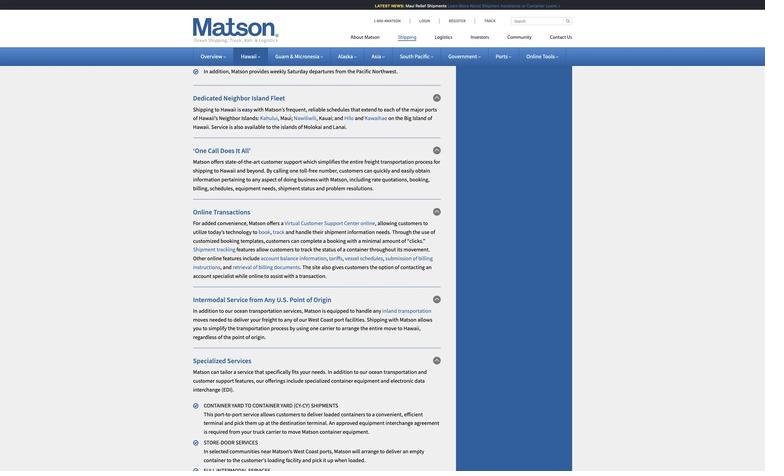 Task type: locate. For each thing, give the bounding box(es) containing it.
online
[[361, 220, 375, 227], [207, 255, 222, 262], [249, 273, 263, 280]]

0 horizontal spatial information
[[193, 176, 220, 183]]

1 vertical spatial the
[[303, 264, 311, 271]]

online for online transactions
[[193, 208, 212, 216]]

matson down inland transportation link
[[400, 316, 417, 324]]

west up our schedule includes twice weekly service from northern california.
[[282, 27, 293, 34]]

to
[[245, 402, 252, 410]]

doing
[[284, 176, 297, 183]]

facilities.
[[345, 316, 366, 324]]

1 horizontal spatial can
[[291, 238, 300, 245]]

matson's up the "kahului"
[[265, 106, 285, 113]]

carrier for one
[[320, 325, 335, 332]]

is down origin
[[322, 308, 326, 315]]

ports
[[425, 106, 437, 113]]

information up site
[[300, 255, 327, 262]]

1 horizontal spatial online
[[527, 53, 542, 60]]

neighbor inside shipping to hawaii is easy with matson's frequent, reliable schedules that extend to each of the major ports of hawaii's neighbor islands:
[[219, 115, 240, 122]]

0 horizontal spatial up
[[258, 420, 265, 427]]

0 horizontal spatial pacific
[[356, 68, 371, 75]]

0 horizontal spatial about
[[351, 35, 364, 40]]

the inside and handle their shipment information needs. through the use of customized booking templates, customers can complete a booking with a minimal amount of "clicks." shipment tracking
[[413, 229, 421, 236]]

carrier inside in addition to our ocean transportation services, matson is equipped to handle any inland transportation moves needed to deliver your freight to any of our west coast port facilities. shipping with matson allows you to simplify the transportation process by using one carrier to arrange the entire move to hawaii, regardless of the point of origin.
[[320, 325, 335, 332]]

container inside matson can tailor a service that specifically fits your needs. in addition to our ocean transportation and customer support features, our offerings include specialized container equipment and electronic data interchange (edi).
[[331, 378, 353, 385]]

ocean inside matson can tailor a service that specifically fits your needs. in addition to our ocean transportation and customer support features, our offerings include specialized container equipment and electronic data interchange (edi).
[[369, 369, 383, 376]]

and right facility
[[303, 457, 311, 464]]

pick left them
[[234, 420, 244, 427]]

to inside . the site also gives customers the option of contacting an account specialist while online to assist with a transaction.
[[264, 273, 269, 280]]

relief
[[412, 3, 422, 8]]

the left option
[[370, 264, 378, 271]]

support down "tailor" at the bottom of page
[[216, 378, 234, 385]]

0 vertical spatial process
[[415, 159, 433, 166]]

service down hawaii's
[[211, 124, 228, 131]]

an right contacting
[[426, 264, 432, 271]]

island up easy
[[252, 94, 269, 103]]

the down communities
[[233, 457, 240, 464]]

1 horizontal spatial process
[[415, 159, 433, 166]]

backtop image
[[433, 147, 441, 154]]

0 horizontal spatial booking
[[221, 238, 240, 245]]

1 vertical spatial online
[[193, 208, 212, 216]]

services
[[227, 357, 251, 366]]

1 horizontal spatial saturday
[[287, 68, 308, 75]]

information down shipping
[[193, 176, 220, 183]]

and up the lanai. on the top left
[[335, 115, 343, 122]]

intermodal
[[193, 296, 226, 304]]

with down documents
[[284, 273, 294, 280]]

0 horizontal spatial process
[[271, 325, 289, 332]]

with inside matson offers state-of-the-art customer support which simplifies the entire freight transportation process for shipping to hawaii and beyond. by calling one toll-free number, customers can quickly and easily obtain information pertaining to any aspect of doing business with matson, including rate quotations, booking, billing, schedules, equipment needs, shipment status and problem resolutions.
[[319, 176, 329, 183]]

tariff
[[468, 5, 480, 12]]

offers inside from southern california, matson offers twice-weekly service, with direct sailings from long beach to honolulu every saturday and wednesday.
[[282, 49, 295, 56]]

loaded
[[324, 411, 340, 418]]

today's
[[208, 229, 225, 236]]

1 horizontal spatial west
[[294, 448, 305, 455]]

1 horizontal spatial shipment
[[325, 229, 347, 236]]

up inside store-door services in selected communities near matson's west coast ports, matson will arrange to deliver an empty container to the customer's loading facility and pick it up when loaded.
[[328, 457, 334, 464]]

1 vertical spatial neighbor
[[219, 115, 240, 122]]

nawiliwili
[[294, 115, 317, 122]]

0 vertical spatial handle
[[296, 229, 312, 236]]

a
[[281, 220, 284, 227], [323, 238, 326, 245], [358, 238, 361, 245], [343, 246, 346, 253], [296, 273, 298, 280], [234, 369, 236, 376], [372, 411, 375, 418]]

1 vertical spatial coast
[[321, 316, 333, 324]]

can left complete
[[291, 238, 300, 245]]

1 vertical spatial every
[[226, 57, 239, 64]]

also down the account balance information , tariffs , vessel schedules ,
[[322, 264, 331, 271]]

1 horizontal spatial one
[[310, 325, 319, 332]]

information
[[193, 176, 220, 183], [348, 229, 375, 236], [300, 255, 327, 262]]

booking up tracking
[[221, 238, 240, 245]]

with up vessel at the left of page
[[347, 238, 357, 245]]

0 vertical spatial needs.
[[376, 229, 391, 236]]

0 vertical spatial service
[[219, 14, 240, 23]]

account
[[261, 255, 279, 262], [193, 273, 212, 280]]

offers
[[222, 27, 235, 34], [282, 49, 295, 56], [211, 159, 224, 166], [267, 220, 280, 227]]

1 vertical spatial your
[[300, 369, 311, 376]]

2 horizontal spatial information
[[348, 229, 375, 236]]

shipping inside in addition to our ocean transportation services, matson is equipped to handle any inland transportation moves needed to deliver your freight to any of our west coast port facilities. shipping with matson allows you to simplify the transportation process by using one carrier to arrange the entire move to hawaii, regardless of the point of origin.
[[367, 316, 388, 324]]

1 vertical spatial entire
[[369, 325, 383, 332]]

1 vertical spatial deliver
[[307, 411, 323, 418]]

backtop image for online transactions
[[433, 208, 441, 216]]

1 horizontal spatial pacific
[[415, 53, 430, 60]]

u.s. detention and demurrage
[[468, 17, 538, 24]]

point
[[232, 334, 245, 341]]

demurrage
[[513, 17, 538, 24]]

coast inside store-door services in selected communities near matson's west coast ports, matson will arrange to deliver an empty container to the customer's loading facility and pick it up when loaded.
[[306, 448, 319, 455]]

pacific right long
[[415, 53, 430, 60]]

can inside matson can tailor a service that specifically fits your needs. in addition to our ocean transportation and customer support features, our offerings include specialized container equipment and electronic data interchange (edi).
[[211, 369, 219, 376]]

0 horizontal spatial entire
[[350, 159, 364, 166]]

and right hilo link
[[355, 115, 364, 122]]

1 horizontal spatial up
[[328, 457, 334, 464]]

1 backtop image from the top
[[433, 94, 441, 102]]

transportation
[[381, 159, 414, 166], [249, 308, 282, 315], [398, 308, 432, 315], [237, 325, 270, 332], [384, 369, 417, 376]]

service,
[[328, 49, 345, 56]]

with inside from southern california, matson offers twice-weekly service, with direct sailings from long beach to honolulu every saturday and wednesday.
[[346, 49, 356, 56]]

terminal
[[204, 420, 223, 427]]

tools
[[543, 53, 555, 60]]

0 horizontal spatial yard
[[232, 402, 244, 410]]

1 vertical spatial matson's
[[265, 106, 285, 113]]

convenience,
[[218, 220, 248, 227]]

easy
[[242, 106, 253, 113]]

long
[[402, 49, 414, 56]]

from inside today, matson's service to hawaii is distinguished by the following features: the best service frequency to and from the u.s. mainland
[[294, 14, 309, 23]]

container up the at
[[253, 402, 280, 410]]

weekly for service
[[269, 38, 285, 45]]

schedules inside shipping to hawaii is easy with matson's frequent, reliable schedules that extend to each of the major ports of hawaii's neighbor islands:
[[327, 106, 350, 113]]

your inside matson can tailor a service that specifically fits your needs. in addition to our ocean transportation and customer support features, our offerings include specialized container equipment and electronic data interchange (edi).
[[300, 369, 311, 376]]

of inside . the site also gives customers the option of contacting an account specialist while online to assist with a transaction.
[[395, 264, 400, 271]]

transaction.
[[299, 273, 327, 280]]

and inside today, matson's service to hawaii is distinguished by the following features: the best service frequency to and from the u.s. mainland
[[282, 14, 293, 23]]

1 vertical spatial island
[[413, 115, 427, 122]]

in inside store-door services in selected communities near matson's west coast ports, matson will arrange to deliver an empty container to the customer's loading facility and pick it up when loaded.
[[204, 448, 208, 455]]

2 backtop image from the top
[[433, 208, 441, 216]]

1 vertical spatial addition
[[334, 369, 353, 376]]

your up origin.
[[250, 316, 261, 324]]

0 horizontal spatial schedules
[[327, 106, 350, 113]]

arrivals
[[243, 27, 260, 34]]

features,
[[235, 378, 255, 385]]

saturday inside from southern california, matson offers twice-weekly service, with direct sailings from long beach to honolulu every saturday and wednesday.
[[240, 57, 261, 64]]

0 horizontal spatial include
[[243, 255, 260, 262]]

0 horizontal spatial shipment
[[278, 185, 300, 192]]

is left easy
[[238, 106, 241, 113]]

0 vertical spatial shipment
[[478, 3, 496, 8]]

one right using
[[310, 325, 319, 332]]

that inside shipping to hawaii is easy with matson's frequent, reliable schedules that extend to each of the major ports of hawaii's neighbor islands:
[[351, 106, 360, 113]]

near
[[261, 448, 271, 455]]

0 horizontal spatial by
[[290, 325, 295, 332]]

port inside in addition to our ocean transportation services, matson is equipped to handle any inland transportation moves needed to deliver your freight to any of our west coast port facilities. shipping with matson allows you to simplify the transportation process by using one carrier to arrange the entire move to hawaii, regardless of the point of origin.
[[335, 316, 344, 324]]

0 horizontal spatial island
[[252, 94, 269, 103]]

and down virtual
[[286, 229, 295, 236]]

schedules down throughout at the bottom of page
[[360, 255, 383, 262]]

available
[[245, 124, 265, 131]]

online
[[527, 53, 542, 60], [193, 208, 212, 216]]

when
[[335, 457, 347, 464]]

1 vertical spatial allows
[[260, 411, 275, 418]]

1-800-4matson
[[374, 18, 401, 24]]

matson inside store-door services in selected communities near matson's west coast ports, matson will arrange to deliver an empty container to the customer's loading facility and pick it up when loaded.
[[334, 448, 351, 455]]

u.s. inside today, matson's service to hawaii is distinguished by the following features: the best service frequency to and from the u.s. mainland
[[322, 14, 333, 23]]

tariff rates/rules
[[468, 5, 508, 12]]

0 horizontal spatial container
[[204, 402, 231, 410]]

and inside store-door services in selected communities near matson's west coast ports, matson will arrange to deliver an empty container to the customer's loading facility and pick it up when loaded.
[[303, 457, 311, 464]]

the inside today, matson's service to hawaii is distinguished by the following features: the best service frequency to and from the u.s. mainland
[[193, 14, 204, 23]]

arrange down facilities.
[[342, 325, 360, 332]]

1 horizontal spatial shipment
[[478, 3, 496, 8]]

equipment.
[[343, 429, 370, 436]]

track
[[273, 229, 285, 236], [301, 246, 313, 253]]

with down "inland"
[[389, 316, 399, 324]]

coast left ports,
[[306, 448, 319, 455]]

from up honolulu
[[204, 49, 216, 56]]

to-
[[226, 411, 232, 418]]

weekly down 'wednesday.'
[[270, 68, 286, 75]]

0 vertical spatial also
[[234, 124, 243, 131]]

0 vertical spatial schedules
[[327, 106, 350, 113]]

booking,
[[410, 176, 430, 183]]

and down the kauai;
[[323, 124, 332, 131]]

interchange inside matson can tailor a service that specifically fits your needs. in addition to our ocean transportation and customer support features, our offerings include specialized container equipment and electronic data interchange (edi).
[[193, 387, 221, 394]]

of inside matson offers state-of-the-art customer support which simplifies the entire freight transportation process for shipping to hawaii and beyond. by calling one toll-free number, customers can quickly and easily obtain information pertaining to any aspect of doing business with matson, including rate quotations, booking, billing, schedules, equipment needs, shipment status and problem resolutions.
[[278, 176, 283, 183]]

3 backtop image from the top
[[433, 296, 441, 304]]

port right port-
[[232, 411, 242, 418]]

with down number,
[[319, 176, 329, 183]]

1 horizontal spatial container
[[253, 402, 280, 410]]

west up facility
[[294, 448, 305, 455]]

the down the distinguished
[[311, 14, 320, 23]]

contact us link
[[541, 32, 572, 45]]

of inside submission of billing instructions
[[413, 255, 418, 262]]

matson down terminal.
[[302, 429, 319, 436]]

1 horizontal spatial billing
[[419, 255, 433, 262]]

online inside features allow customers to track the status of a container throughout its movement. other online features include
[[207, 255, 222, 262]]

by inside in addition to our ocean transportation services, matson is equipped to handle any inland transportation moves needed to deliver your freight to any of our west coast port facilities. shipping with matson allows you to simplify the transportation process by using one carrier to arrange the entire move to hawaii, regardless of the point of origin.
[[290, 325, 295, 332]]

nawiliwili link
[[294, 115, 317, 122]]

0 vertical spatial your
[[250, 316, 261, 324]]

service inside 'container yard to container yard (cy-cy) shipments this port-to-port service allows customers to deliver loaded containers to a convenient, efficient terminal and pick them up at the destination terminal. an approved equipment interchange agreement is required from your truck carrier to move matson container equipment.'
[[243, 411, 259, 418]]

can
[[364, 167, 373, 174], [291, 238, 300, 245], [211, 369, 219, 376]]

needed
[[209, 316, 227, 324]]

also inside . the site also gives customers the option of contacting an account specialist while online to assist with a transaction.
[[322, 264, 331, 271]]

offers up 'wednesday.'
[[282, 49, 295, 56]]

and
[[282, 14, 293, 23], [503, 17, 511, 24], [262, 57, 271, 64], [335, 115, 343, 122], [355, 115, 364, 122], [323, 124, 332, 131], [237, 167, 246, 174], [392, 167, 400, 174], [316, 185, 325, 192], [286, 229, 295, 236], [223, 264, 232, 271], [418, 369, 427, 376], [381, 378, 390, 385], [225, 420, 233, 427], [303, 457, 311, 464]]

from
[[261, 27, 272, 34], [304, 38, 315, 45], [390, 49, 401, 56], [336, 68, 347, 75], [249, 296, 263, 304], [229, 429, 240, 436]]

every left 14
[[331, 27, 344, 34]]

inland
[[383, 308, 397, 315]]

1 horizontal spatial booking
[[327, 238, 346, 245]]

dedicated neighbor island fleet
[[193, 94, 285, 103]]

0 vertical spatial can
[[364, 167, 373, 174]]

matson down specialized
[[193, 369, 210, 376]]

backtop image
[[433, 94, 441, 102], [433, 208, 441, 216], [433, 296, 441, 304], [433, 357, 441, 365]]

facility
[[286, 457, 301, 464]]

1 horizontal spatial support
[[284, 159, 302, 166]]

0 vertical spatial support
[[284, 159, 302, 166]]

and left problem
[[316, 185, 325, 192]]

0 vertical spatial coast
[[294, 27, 307, 34]]

also inside on the big island of hawaii. service is also available to the islands of molokai and lanai.
[[234, 124, 243, 131]]

2 booking from the left
[[327, 238, 346, 245]]

hawaii
[[269, 3, 289, 12], [314, 27, 330, 34], [241, 53, 257, 60], [221, 106, 236, 113], [220, 167, 236, 174]]

asia
[[372, 53, 381, 60]]

neighbor up easy
[[224, 94, 250, 103]]

hawaii up to
[[269, 3, 289, 12]]

customers down track link
[[266, 238, 290, 245]]

status inside features allow customers to track the status of a container throughout its movement. other online features include
[[322, 246, 336, 253]]

the down the today,
[[193, 14, 204, 23]]

ocean inside in addition to our ocean transportation services, matson is equipped to handle any inland transportation moves needed to deliver your freight to any of our west coast port facilities. shipping with matson allows you to simplify the transportation process by using one carrier to arrange the entire move to hawaii, regardless of the point of origin.
[[234, 308, 248, 315]]

with right easy
[[254, 106, 264, 113]]

service inside today, matson's service to hawaii is distinguished by the following features: the best service frequency to and from the u.s. mainland
[[240, 3, 261, 12]]

is inside 'container yard to container yard (cy-cy) shipments this port-to-port service allows customers to deliver loaded containers to a convenient, efficient terminal and pick them up at the destination terminal. an approved equipment interchange agreement is required from your truck carrier to move matson container equipment.'
[[204, 429, 208, 436]]

0 vertical spatial entire
[[350, 159, 364, 166]]

the right simplifies
[[341, 159, 349, 166]]

0 vertical spatial by
[[337, 3, 344, 12]]

1 vertical spatial ocean
[[369, 369, 383, 376]]

every inside from southern california, matson offers twice-weekly service, with direct sailings from long beach to honolulu every saturday and wednesday.
[[226, 57, 239, 64]]

the right the at
[[271, 420, 279, 427]]

up
[[258, 420, 265, 427], [328, 457, 334, 464]]

hawaii inside shipping to hawaii is easy with matson's frequent, reliable schedules that extend to each of the major ports of hawaii's neighbor islands:
[[221, 106, 236, 113]]

about inside top menu navigation
[[351, 35, 364, 40]]

0 horizontal spatial needs.
[[312, 369, 327, 376]]

backtop image for specialized services
[[433, 357, 441, 365]]

to
[[262, 3, 268, 12], [308, 27, 313, 34], [430, 49, 435, 56], [215, 106, 220, 113], [378, 106, 383, 113], [266, 124, 271, 131], [214, 167, 219, 174], [246, 176, 251, 183], [424, 220, 428, 227], [253, 229, 258, 236], [295, 246, 300, 253], [264, 273, 269, 280], [219, 308, 224, 315], [350, 308, 355, 315], [228, 316, 233, 324], [278, 316, 283, 324], [203, 325, 208, 332], [336, 325, 341, 332], [398, 325, 403, 332], [354, 369, 359, 376], [301, 411, 306, 418], [366, 411, 371, 418], [282, 429, 287, 436], [380, 448, 385, 455], [227, 457, 232, 464]]

customer inside matson offers state-of-the-art customer support which simplifies the entire freight transportation process for shipping to hawaii and beyond. by calling one toll-free number, customers can quickly and easily obtain information pertaining to any aspect of doing business with matson, including rate quotations, booking, billing, schedules, equipment needs, shipment status and problem resolutions.
[[261, 159, 283, 166]]

0 vertical spatial account
[[261, 255, 279, 262]]

island down major
[[413, 115, 427, 122]]

1 horizontal spatial information
[[300, 255, 327, 262]]

pick left it
[[312, 457, 322, 464]]

for
[[193, 220, 201, 227]]

shipping inside shipping link
[[398, 35, 417, 40]]

equipped
[[327, 308, 349, 315]]

to inside on the big island of hawaii. service is also available to the islands of molokai and lanai.
[[266, 124, 271, 131]]

0 vertical spatial from
[[294, 14, 309, 23]]

1 horizontal spatial yard
[[281, 402, 293, 410]]

1 vertical spatial customer
[[193, 378, 215, 385]]

2 horizontal spatial deliver
[[386, 448, 402, 455]]

1 vertical spatial equipment
[[354, 378, 380, 385]]

customer down specialized
[[193, 378, 215, 385]]

shipping down "inland"
[[367, 316, 388, 324]]

with inside shipping to hawaii is easy with matson's frequent, reliable schedules that extend to each of the major ports of hawaii's neighbor islands:
[[254, 106, 264, 113]]

and inside 'container yard to container yard (cy-cy) shipments this port-to-port service allows customers to deliver loaded containers to a convenient, efficient terminal and pick them up at the destination terminal. an approved equipment interchange agreement is required from your truck carrier to move matson container equipment.'
[[225, 420, 233, 427]]

extend
[[362, 106, 377, 113]]

0 horizontal spatial online
[[193, 208, 212, 216]]

pick for it
[[312, 457, 322, 464]]

handle up facilities.
[[356, 308, 372, 315]]

matson down our schedule includes twice weekly service from northern california.
[[264, 49, 281, 56]]

service inside today, matson's service to hawaii is distinguished by the following features: the best service frequency to and from the u.s. mainland
[[219, 14, 240, 23]]

kauai;
[[319, 115, 334, 122]]

that up hilo link
[[351, 106, 360, 113]]

that up 'features,'
[[255, 369, 264, 376]]

move inside 'container yard to container yard (cy-cy) shipments this port-to-port service allows customers to deliver loaded containers to a convenient, efficient terminal and pick them up at the destination terminal. an approved equipment interchange agreement is required from your truck carrier to move matson container equipment.'
[[288, 429, 301, 436]]

with
[[346, 49, 356, 56], [254, 106, 264, 113], [319, 176, 329, 183], [347, 238, 357, 245], [284, 273, 294, 280], [389, 316, 399, 324]]

1 vertical spatial needs.
[[312, 369, 327, 376]]

process up obtain
[[415, 159, 433, 166]]

deliver inside store-door services in selected communities near matson's west coast ports, matson will arrange to deliver an empty container to the customer's loading facility and pick it up when loaded.
[[386, 448, 402, 455]]

0 vertical spatial addition
[[199, 308, 218, 315]]

any down beyond.
[[252, 176, 261, 183]]

one up doing
[[290, 167, 299, 174]]

0 horizontal spatial billing
[[259, 264, 273, 271]]

hilo link
[[345, 115, 354, 122]]

addition inside in addition to our ocean transportation services, matson is equipped to handle any inland transportation moves needed to deliver your freight to any of our west coast port facilities. shipping with matson allows you to simplify the transportation process by using one carrier to arrange the entire move to hawaii, regardless of the point of origin.
[[199, 308, 218, 315]]

required
[[209, 429, 228, 436]]

any inside matson offers state-of-the-art customer support which simplifies the entire freight transportation process for shipping to hawaii and beyond. by calling one toll-free number, customers can quickly and easily obtain information pertaining to any aspect of doing business with matson, including rate quotations, booking, billing, schedules, equipment needs, shipment status and problem resolutions.
[[252, 176, 261, 183]]

support inside matson offers state-of-the-art customer support which simplifies the entire freight transportation process for shipping to hawaii and beyond. by calling one toll-free number, customers can quickly and easily obtain information pertaining to any aspect of doing business with matson, including rate quotations, booking, billing, schedules, equipment needs, shipment status and problem resolutions.
[[284, 159, 302, 166]]

with inside in addition to our ocean transportation services, matson is equipped to handle any inland transportation moves needed to deliver your freight to any of our west coast port facilities. shipping with matson allows you to simplify the transportation process by using one carrier to arrange the entire move to hawaii, regardless of the point of origin.
[[389, 316, 399, 324]]

carrier inside 'container yard to container yard (cy-cy) shipments this port-to-port service allows customers to deliver loaded containers to a convenient, efficient terminal and pick them up at the destination terminal. an approved equipment interchange agreement is required from your truck carrier to move matson container equipment.'
[[266, 429, 281, 436]]

that
[[351, 106, 360, 113], [255, 369, 264, 376]]

your inside in addition to our ocean transportation services, matson is equipped to handle any inland transportation moves needed to deliver your freight to any of our west coast port facilities. shipping with matson allows you to simplify the transportation process by using one carrier to arrange the entire move to hawaii, regardless of the point of origin.
[[250, 316, 261, 324]]

0 horizontal spatial pick
[[234, 420, 244, 427]]

up for them
[[258, 420, 265, 427]]

vgm
[[468, 28, 479, 35]]

any
[[265, 296, 276, 304]]

days,
[[351, 27, 363, 34]]

the up mainland
[[346, 3, 355, 12]]

government link
[[449, 53, 481, 60]]

call
[[208, 147, 219, 155]]

about down the "days,"
[[351, 35, 364, 40]]

'one
[[193, 147, 207, 155]]

vehicle shipping
[[468, 40, 507, 47]]

0 horizontal spatial one
[[290, 167, 299, 174]]

a inside matson can tailor a service that specifically fits your needs. in addition to our ocean transportation and customer support features, our offerings include specialized container equipment and electronic data interchange (edi).
[[234, 369, 236, 376]]

, left allowing
[[375, 220, 377, 227]]

a right "tailor" at the bottom of page
[[234, 369, 236, 376]]

freight inside in addition to our ocean transportation services, matson is equipped to handle any inland transportation moves needed to deliver your freight to any of our west coast port facilities. shipping with matson allows you to simplify the transportation process by using one carrier to arrange the entire move to hawaii, regardless of the point of origin.
[[262, 316, 277, 324]]

service
[[240, 3, 261, 12], [286, 38, 303, 45], [238, 369, 254, 376], [243, 411, 259, 418]]

billing inside submission of billing instructions
[[419, 255, 433, 262]]

support up toll-
[[284, 159, 302, 166]]

4 backtop image from the top
[[433, 357, 441, 365]]

customers up through
[[398, 220, 422, 227]]

0 vertical spatial online
[[527, 53, 542, 60]]

track down complete
[[301, 246, 313, 253]]

1 vertical spatial support
[[216, 378, 234, 385]]

selected
[[209, 448, 229, 455]]

1 vertical spatial west
[[308, 316, 319, 324]]

from southern california, matson offers twice-weekly service, with direct sailings from long beach to honolulu every saturday and wednesday.
[[204, 49, 435, 64]]

and inside on the big island of hawaii. service is also available to the islands of molokai and lanai.
[[323, 124, 332, 131]]

allows up hawaii,
[[418, 316, 433, 324]]

1 horizontal spatial include
[[287, 378, 304, 385]]

approved
[[336, 420, 358, 427]]

quickly
[[374, 167, 390, 174]]

which
[[303, 159, 317, 166]]

0 horizontal spatial from
[[204, 49, 216, 56]]

from up twice
[[261, 27, 272, 34]]

saturday down guam & micronesia
[[287, 68, 308, 75]]

specialized services
[[193, 357, 251, 366]]

throughout
[[370, 246, 396, 253]]

online up for
[[193, 208, 212, 216]]

top menu navigation
[[351, 32, 572, 45]]

service up 'features,'
[[238, 369, 254, 376]]

1 horizontal spatial arrange
[[361, 448, 379, 455]]

2 vertical spatial deliver
[[386, 448, 402, 455]]

a up vessel at the left of page
[[343, 246, 346, 253]]

entire inside matson offers state-of-the-art customer support which simplifies the entire freight transportation process for shipping to hawaii and beyond. by calling one toll-free number, customers can quickly and easily obtain information pertaining to any aspect of doing business with matson, including rate quotations, booking, billing, schedules, equipment needs, shipment status and problem resolutions.
[[350, 159, 364, 166]]

booking up tariffs
[[327, 238, 346, 245]]

search image
[[567, 19, 570, 23]]

by left using
[[290, 325, 295, 332]]

1 vertical spatial include
[[287, 378, 304, 385]]

1 vertical spatial port
[[232, 411, 242, 418]]

ports link
[[496, 53, 512, 60]]

1 vertical spatial track
[[301, 246, 313, 253]]

1 horizontal spatial an
[[426, 264, 432, 271]]

your right fits
[[300, 369, 311, 376]]

2 vertical spatial coast
[[306, 448, 319, 455]]

information down center
[[348, 229, 375, 236]]

0 horizontal spatial arrange
[[342, 325, 360, 332]]

book link
[[259, 229, 271, 236]]

pick
[[234, 420, 244, 427], [312, 457, 322, 464]]

matson's up best
[[214, 3, 239, 12]]

0 horizontal spatial online
[[207, 255, 222, 262]]

entire
[[350, 159, 364, 166], [369, 325, 383, 332]]

pick inside 'container yard to container yard (cy-cy) shipments this port-to-port service allows customers to deliver loaded containers to a convenient, efficient terminal and pick them up at the destination terminal. an approved equipment interchange agreement is required from your truck carrier to move matson container equipment.'
[[234, 420, 244, 427]]

1-
[[374, 18, 377, 24]]

container down selected
[[204, 457, 226, 464]]

container inside 'container yard to container yard (cy-cy) shipments this port-to-port service allows customers to deliver loaded containers to a convenient, efficient terminal and pick them up at the destination terminal. an approved equipment interchange agreement is required from your truck carrier to move matson container equipment.'
[[320, 429, 342, 436]]

1 vertical spatial up
[[328, 457, 334, 464]]

2 vertical spatial matson's
[[272, 448, 293, 455]]

0 horizontal spatial support
[[216, 378, 234, 385]]

from
[[294, 14, 309, 23], [204, 49, 216, 56]]

transportation up 'electronic'
[[384, 369, 417, 376]]

shipment
[[478, 3, 496, 8], [193, 246, 216, 253]]

port inside 'container yard to container yard (cy-cy) shipments this port-to-port service allows customers to deliver loaded containers to a convenient, efficient terminal and pick them up at the destination terminal. an approved equipment interchange agreement is required from your truck carrier to move matson container equipment.'
[[232, 411, 242, 418]]

1 vertical spatial shipment
[[325, 229, 347, 236]]

up left the at
[[258, 420, 265, 427]]

by
[[337, 3, 344, 12], [290, 325, 295, 332]]

container down an
[[320, 429, 342, 436]]

pick for them
[[234, 420, 244, 427]]

1 vertical spatial about
[[351, 35, 364, 40]]

matson inside matson offers state-of-the-art customer support which simplifies the entire freight transportation process for shipping to hawaii and beyond. by calling one toll-free number, customers can quickly and easily obtain information pertaining to any aspect of doing business with matson, including rate quotations, booking, billing, schedules, equipment needs, shipment status and problem resolutions.
[[193, 159, 210, 166]]

from left long
[[390, 49, 401, 56]]

0 horizontal spatial ocean
[[234, 308, 248, 315]]

an
[[329, 420, 335, 427]]

matson down origin
[[304, 308, 321, 315]]

0 vertical spatial ocean
[[234, 308, 248, 315]]

status down business
[[301, 185, 315, 192]]

1 vertical spatial shipment
[[193, 246, 216, 253]]

1 horizontal spatial allows
[[418, 316, 433, 324]]

None search field
[[511, 17, 572, 25]]

1 horizontal spatial freight
[[365, 159, 380, 166]]

service up 'six'
[[219, 14, 240, 23]]

up for it
[[328, 457, 334, 464]]

online for its
[[207, 255, 222, 262]]

1 vertical spatial move
[[288, 429, 301, 436]]

matson offers six arrivals from the west coast to hawaii every 14 days, more than any other carrier.
[[204, 27, 428, 34]]

and up provides
[[262, 57, 271, 64]]

maui;
[[281, 115, 293, 122]]

carrier.
[[412, 27, 428, 34]]

addition inside matson can tailor a service that specifically fits your needs. in addition to our ocean transportation and customer support features, our offerings include specialized container equipment and electronic data interchange (edi).
[[334, 369, 353, 376]]

latest news: maui relief shipments learn more about shipment assistance or container loans >
[[371, 3, 557, 8]]

2 container from the left
[[253, 402, 280, 410]]

, up specialist
[[220, 264, 222, 271]]

from down alaska on the top left of page
[[336, 68, 347, 75]]



Task type: describe. For each thing, give the bounding box(es) containing it.
it
[[323, 457, 326, 464]]

the inside 'container yard to container yard (cy-cy) shipments this port-to-port service allows customers to deliver loaded containers to a convenient, efficient terminal and pick them up at the destination terminal. an approved equipment interchange agreement is required from your truck carrier to move matson container equipment.'
[[271, 420, 279, 427]]

coast inside in addition to our ocean transportation services, matson is equipped to handle any inland transportation moves needed to deliver your freight to any of our west coast port facilities. shipping with matson allows you to simplify the transportation process by using one carrier to arrange the entire move to hawaii, regardless of the point of origin.
[[321, 316, 333, 324]]

matson up book
[[249, 220, 266, 227]]

matson inside matson can tailor a service that specifically fits your needs. in addition to our ocean transportation and customer support features, our offerings include specialized container equipment and electronic data interchange (edi).
[[193, 369, 210, 376]]

vehicle shipping link
[[468, 40, 507, 47]]

2 horizontal spatial u.s.
[[468, 17, 478, 24]]

latest
[[371, 3, 387, 8]]

book
[[259, 229, 271, 236]]

specialist
[[213, 273, 234, 280]]

process inside in addition to our ocean transportation services, matson is equipped to handle any inland transportation moves needed to deliver your freight to any of our west coast port facilities. shipping with matson allows you to simplify the transportation process by using one carrier to arrange the entire move to hawaii, regardless of the point of origin.
[[271, 325, 289, 332]]

any left "inland"
[[373, 308, 382, 315]]

from left any
[[249, 296, 263, 304]]

a up track link
[[281, 220, 284, 227]]

status inside matson offers state-of-the-art customer support which simplifies the entire freight transportation process for shipping to hawaii and beyond. by calling one toll-free number, customers can quickly and easily obtain information pertaining to any aspect of doing business with matson, including rate quotations, booking, billing, schedules, equipment needs, shipment status and problem resolutions.
[[301, 185, 315, 192]]

from inside 'container yard to container yard (cy-cy) shipments this port-to-port service allows customers to deliver loaded containers to a convenient, efficient terminal and pick them up at the destination terminal. an approved equipment interchange agreement is required from your truck carrier to move matson container equipment.'
[[229, 429, 240, 436]]

container inside features allow customers to track the status of a container throughout its movement. other online features include
[[347, 246, 369, 253]]

a inside features allow customers to track the status of a container throughout its movement. other online features include
[[343, 246, 346, 253]]

service inside matson can tailor a service that specifically fits your needs. in addition to our ocean transportation and customer support features, our offerings include specialized container equipment and electronic data interchange (edi).
[[238, 369, 254, 376]]

billing,
[[193, 185, 209, 192]]

retrieval of billing documents link
[[233, 264, 300, 271]]

guam & micronesia link
[[275, 53, 323, 60]]

2 yard from the left
[[281, 402, 293, 410]]

an inside . the site also gives customers the option of contacting an account specialist while online to assist with a transaction.
[[426, 264, 432, 271]]

1 vertical spatial pacific
[[356, 68, 371, 75]]

include inside features allow customers to track the status of a container throughout its movement. other online features include
[[243, 255, 260, 262]]

its
[[397, 246, 403, 253]]

intermodal service from any u.s. point of origin
[[193, 296, 332, 304]]

from inside from southern california, matson offers twice-weekly service, with direct sailings from long beach to honolulu every saturday and wednesday.
[[204, 49, 216, 56]]

the down kahului 'link'
[[272, 124, 280, 131]]

, left maui;
[[278, 115, 279, 122]]

online tools
[[527, 53, 555, 60]]

option
[[379, 264, 394, 271]]

1 horizontal spatial every
[[331, 27, 344, 34]]

1 vertical spatial billing
[[259, 264, 273, 271]]

pertaining
[[222, 176, 245, 183]]

with inside and handle their shipment information needs. through the use of customized booking templates, customers can complete a booking with a minimal amount of "clicks." shipment tracking
[[347, 238, 357, 245]]

weekly inside from southern california, matson offers twice-weekly service, with direct sailings from long beach to honolulu every saturday and wednesday.
[[310, 49, 326, 56]]

in addition to our ocean transportation services, matson is equipped to handle any inland transportation moves needed to deliver your freight to any of our west coast port facilities. shipping with matson allows you to simplify the transportation process by using one carrier to arrange the entire move to hawaii, regardless of the point of origin.
[[193, 308, 433, 341]]

Search search field
[[511, 17, 572, 25]]

handle inside in addition to our ocean transportation services, matson is equipped to handle any inland transportation moves needed to deliver your freight to any of our west coast port facilities. shipping with matson allows you to simplify the transportation process by using one carrier to arrange the entire move to hawaii, regardless of the point of origin.
[[356, 308, 372, 315]]

0 vertical spatial neighbor
[[224, 94, 250, 103]]

contact us
[[550, 35, 572, 40]]

molokai
[[304, 124, 322, 131]]

transportation inside matson offers state-of-the-art customer support which simplifies the entire freight transportation process for shipping to hawaii and beyond. by calling one toll-free number, customers can quickly and easily obtain information pertaining to any aspect of doing business with matson, including rate quotations, booking, billing, schedules, equipment needs, shipment status and problem resolutions.
[[381, 159, 414, 166]]

, down throughout at the bottom of page
[[383, 255, 385, 262]]

than
[[378, 27, 388, 34]]

needs. inside matson can tailor a service that specifically fits your needs. in addition to our ocean transportation and customer support features, our offerings include specialized container equipment and electronic data interchange (edi).
[[312, 369, 327, 376]]

southern
[[217, 49, 238, 56]]

contacting
[[401, 264, 425, 271]]

aspect
[[262, 176, 277, 183]]

an inside store-door services in selected communities near matson's west coast ports, matson will arrange to deliver an empty container to the customer's loading facility and pick it up when loaded.
[[403, 448, 409, 455]]

templates,
[[241, 238, 265, 245]]

, left vessel at the left of page
[[343, 255, 344, 262]]

1 yard from the left
[[232, 402, 244, 410]]

arrange inside in addition to our ocean transportation services, matson is equipped to handle any inland transportation moves needed to deliver your freight to any of our west coast port facilities. shipping with matson allows you to simplify the transportation process by using one carrier to arrange the entire move to hawaii, regardless of the point of origin.
[[342, 325, 360, 332]]

customized
[[193, 238, 220, 245]]

in down honolulu
[[204, 68, 208, 75]]

freight inside matson offers state-of-the-art customer support which simplifies the entire freight transportation process for shipping to hawaii and beyond. by calling one toll-free number, customers can quickly and easily obtain information pertaining to any aspect of doing business with matson, including rate quotations, booking, billing, schedules, equipment needs, shipment status and problem resolutions.
[[365, 159, 380, 166]]

transportation up hawaii,
[[398, 308, 432, 315]]

loading
[[268, 457, 285, 464]]

blue matson logo with ocean, shipping, truck, rail and logistics written beneath it. image
[[193, 18, 279, 43]]

tailor
[[220, 369, 233, 376]]

backtop image for intermodal service from any u.s. point of origin
[[433, 296, 441, 304]]

includes
[[235, 38, 255, 45]]

fits
[[292, 369, 299, 376]]

matson inside top menu navigation
[[365, 35, 380, 40]]

store-
[[204, 440, 221, 447]]

quotations,
[[382, 176, 409, 183]]

a inside . the site also gives customers the option of contacting an account specialist while online to assist with a transaction.
[[296, 273, 298, 280]]

a left minimal
[[358, 238, 361, 245]]

hawaii's
[[199, 115, 218, 122]]

the right on
[[396, 115, 403, 122]]

rate
[[372, 176, 381, 183]]

learn
[[444, 3, 455, 8]]

assistance
[[497, 3, 517, 8]]

empty
[[410, 448, 425, 455]]

transportation up origin.
[[237, 325, 270, 332]]

today,
[[193, 3, 212, 12]]

the up point
[[228, 325, 236, 332]]

deliver inside in addition to our ocean transportation services, matson is equipped to handle any inland transportation moves needed to deliver your freight to any of our west coast port facilities. shipping with matson allows you to simplify the transportation process by using one carrier to arrange the entire move to hawaii, regardless of the point of origin.
[[234, 316, 249, 324]]

reliable
[[309, 106, 326, 113]]

is inside in addition to our ocean transportation services, matson is equipped to handle any inland transportation moves needed to deliver your freight to any of our west coast port facilities. shipping with matson allows you to simplify the transportation process by using one carrier to arrange the entire move to hawaii, regardless of the point of origin.
[[322, 308, 326, 315]]

0 vertical spatial features
[[237, 246, 255, 253]]

tariff rates/rules link
[[468, 5, 508, 12]]

added
[[202, 220, 216, 227]]

entire inside in addition to our ocean transportation services, matson is equipped to handle any inland transportation moves needed to deliver your freight to any of our west coast port facilities. shipping with matson allows you to simplify the transportation process by using one carrier to arrange the entire move to hawaii, regardless of the point of origin.
[[369, 325, 383, 332]]

other
[[193, 255, 206, 262]]

1 booking from the left
[[221, 238, 240, 245]]

south pacific
[[400, 53, 430, 60]]

the left point
[[224, 334, 231, 341]]

1 vertical spatial features
[[223, 255, 242, 262]]

any down the 4matson
[[389, 27, 398, 34]]

technology
[[226, 229, 252, 236]]

and inside and handle their shipment information needs. through the use of customized booking templates, customers can complete a booking with a minimal amount of "clicks." shipment tracking
[[286, 229, 295, 236]]

and up specialist
[[223, 264, 232, 271]]

in inside matson can tailor a service that specifically fits your needs. in addition to our ocean transportation and customer support features, our offerings include specialized container equipment and electronic data interchange (edi).
[[328, 369, 332, 376]]

account balance information , tariffs , vessel schedules ,
[[261, 255, 386, 262]]

inland transportation link
[[383, 308, 432, 315]]

handle inside and handle their shipment information needs. through the use of customized booking templates, customers can complete a booking with a minimal amount of "clicks." shipment tracking
[[296, 229, 312, 236]]

0 vertical spatial west
[[282, 27, 293, 34]]

at
[[266, 420, 270, 427]]

a inside 'container yard to container yard (cy-cy) shipments this port-to-port service allows customers to deliver loaded containers to a convenient, efficient terminal and pick them up at the destination terminal. an approved equipment interchange agreement is required from your truck carrier to move matson container equipment.'
[[372, 411, 375, 418]]

0 vertical spatial online
[[361, 220, 375, 227]]

addition,
[[209, 68, 230, 75]]

can inside and handle their shipment information needs. through the use of customized booking templates, customers can complete a booking with a minimal amount of "clicks." shipment tracking
[[291, 238, 300, 245]]

equipment inside matson can tailor a service that specifically fits your needs. in addition to our ocean transportation and customer support features, our offerings include specialized container equipment and electronic data interchange (edi).
[[354, 378, 380, 385]]

, left track link
[[271, 229, 272, 236]]

customers inside matson offers state-of-the-art customer support which simplifies the entire freight transportation process for shipping to hawaii and beyond. by calling one toll-free number, customers can quickly and easily obtain information pertaining to any aspect of doing business with matson, including rate quotations, booking, billing, schedules, equipment needs, shipment status and problem resolutions.
[[339, 167, 363, 174]]

and down assistance
[[503, 17, 511, 24]]

customer
[[301, 220, 323, 227]]

assist
[[270, 273, 283, 280]]

, down reliable
[[317, 115, 318, 122]]

services,
[[283, 308, 303, 315]]

carrier for truck
[[266, 429, 281, 436]]

port-
[[215, 411, 226, 418]]

kawaihae link
[[365, 115, 387, 122]]

arrange inside store-door services in selected communities near matson's west coast ports, matson will arrange to deliver an empty container to the customer's loading facility and pick it up when loaded.
[[361, 448, 379, 455]]

to inside features allow customers to track the status of a container throughout its movement. other online features include
[[295, 246, 300, 253]]

.
[[300, 264, 302, 271]]

customers inside and handle their shipment information needs. through the use of customized booking templates, customers can complete a booking with a minimal amount of "clicks." shipment tracking
[[266, 238, 290, 245]]

will
[[352, 448, 360, 455]]

container inside store-door services in selected communities near matson's west coast ports, matson will arrange to deliver an empty container to the customer's loading facility and pick it up when loaded.
[[204, 457, 226, 464]]

provides
[[249, 68, 269, 75]]

frequent,
[[286, 106, 307, 113]]

with inside . the site also gives customers the option of contacting an account specialist while online to assist with a transaction.
[[284, 273, 294, 280]]

and up quotations,
[[392, 167, 400, 174]]

and down the of-
[[237, 167, 246, 174]]

for
[[434, 159, 441, 166]]

one inside in addition to our ocean transportation services, matson is equipped to handle any inland transportation moves needed to deliver your freight to any of our west coast port facilities. shipping with matson allows you to simplify the transportation process by using one carrier to arrange the entire move to hawaii, regardless of the point of origin.
[[310, 325, 319, 332]]

complete
[[301, 238, 322, 245]]

origin.
[[251, 334, 266, 341]]

customers inside features allow customers to track the status of a container throughout its movement. other online features include
[[270, 246, 294, 253]]

matson's inside today, matson's service to hawaii is distinguished by the following features: the best service frequency to and from the u.s. mainland
[[214, 3, 239, 12]]

matson can tailor a service that specifically fits your needs. in addition to our ocean transportation and customer support features, our offerings include specialized container equipment and electronic data interchange (edi).
[[193, 369, 427, 394]]

resolutions.
[[347, 185, 374, 192]]

customers inside 'container yard to container yard (cy-cy) shipments this port-to-port service allows customers to deliver loaded containers to a convenient, efficient terminal and pick them up at the destination terminal. an approved equipment interchange agreement is required from your truck carrier to move matson container equipment.'
[[276, 411, 300, 418]]

shipment inside and handle their shipment information needs. through the use of customized booking templates, customers can complete a booking with a minimal amount of "clicks." shipment tracking
[[193, 246, 216, 253]]

to inside today, matson's service to hawaii is distinguished by the following features: the best service frequency to and from the u.s. mainland
[[262, 3, 268, 12]]

hawaii down includes
[[241, 53, 257, 60]]

register link
[[440, 18, 475, 24]]

equipment inside matson offers state-of-the-art customer support which simplifies the entire freight transportation process for shipping to hawaii and beyond. by calling one toll-free number, customers can quickly and easily obtain information pertaining to any aspect of doing business with matson, including rate quotations, booking, billing, schedules, equipment needs, shipment status and problem resolutions.
[[235, 185, 261, 192]]

the up our schedule includes twice weekly service from northern california.
[[273, 27, 281, 34]]

needs. inside and handle their shipment information needs. through the use of customized booking templates, customers can complete a booking with a minimal amount of "clicks." shipment tracking
[[376, 229, 391, 236]]

service up twice-
[[286, 38, 303, 45]]

>
[[554, 3, 557, 8]]

retrieval
[[233, 264, 252, 271]]

and inside from southern california, matson offers twice-weekly service, with direct sailings from long beach to honolulu every saturday and wednesday.
[[262, 57, 271, 64]]

matson's inside shipping to hawaii is easy with matson's frequent, reliable schedules that extend to each of the major ports of hawaii's neighbor islands:
[[265, 106, 285, 113]]

hawaii up northern
[[314, 27, 330, 34]]

to inside matson can tailor a service that specifically fits your needs. in addition to our ocean transportation and customer support features, our offerings include specialized container equipment and electronic data interchange (edi).
[[354, 369, 359, 376]]

offers inside matson offers state-of-the-art customer support which simplifies the entire freight transportation process for shipping to hawaii and beyond. by calling one toll-free number, customers can quickly and easily obtain information pertaining to any aspect of doing business with matson, including rate quotations, booking, billing, schedules, equipment needs, shipment status and problem resolutions.
[[211, 159, 224, 166]]

community link
[[499, 32, 541, 45]]

contact
[[550, 35, 566, 40]]

, left tariffs link
[[327, 255, 328, 262]]

west inside in addition to our ocean transportation services, matson is equipped to handle any inland transportation moves needed to deliver your freight to any of our west coast port facilities. shipping with matson allows you to simplify the transportation process by using one carrier to arrange the entire move to hawaii, regardless of the point of origin.
[[308, 316, 319, 324]]

shipment inside and handle their shipment information needs. through the use of customized booking templates, customers can complete a booking with a minimal amount of "clicks." shipment tracking
[[325, 229, 347, 236]]

process inside matson offers state-of-the-art customer support which simplifies the entire freight transportation process for shipping to hawaii and beyond. by calling one toll-free number, customers can quickly and easily obtain information pertaining to any aspect of doing business with matson, including rate quotations, booking, billing, schedules, equipment needs, shipment status and problem resolutions.
[[415, 159, 433, 166]]

the down facilities.
[[361, 325, 368, 332]]

the inside store-door services in selected communities near matson's west coast ports, matson will arrange to deliver an empty container to the customer's loading facility and pick it up when loaded.
[[233, 457, 240, 464]]

weekly for saturday
[[270, 68, 286, 75]]

six
[[236, 27, 242, 34]]

online for account
[[249, 273, 263, 280]]

them
[[245, 420, 257, 427]]

matson's inside store-door services in selected communities near matson's west coast ports, matson will arrange to deliver an empty container to the customer's loading facility and pick it up when loaded.
[[272, 448, 293, 455]]

lanai.
[[333, 124, 347, 131]]

0 vertical spatial island
[[252, 94, 269, 103]]

move inside in addition to our ocean transportation services, matson is equipped to handle any inland transportation moves needed to deliver your freight to any of our west coast port facilities. shipping with matson allows you to simplify the transportation process by using one carrier to arrange the entire move to hawaii, regardless of the point of origin.
[[384, 325, 397, 332]]

0 vertical spatial pacific
[[415, 53, 430, 60]]

asia link
[[372, 53, 385, 60]]

transportation inside matson can tailor a service that specifically fits your needs. in addition to our ocean transportation and customer support features, our offerings include specialized container equipment and electronic data interchange (edi).
[[384, 369, 417, 376]]

by inside today, matson's service to hawaii is distinguished by the following features: the best service frequency to and from the u.s. mainland
[[337, 3, 344, 12]]

simplify
[[209, 325, 227, 332]]

service inside on the big island of hawaii. service is also available to the islands of molokai and lanai.
[[211, 124, 228, 131]]

documents
[[274, 264, 300, 271]]

matson down hawaii link
[[231, 68, 248, 75]]

allows inside in addition to our ocean transportation services, matson is equipped to handle any inland transportation moves needed to deliver your freight to any of our west coast port facilities. shipping with matson allows you to simplify the transportation process by using one carrier to arrange the entire move to hawaii, regardless of the point of origin.
[[418, 316, 433, 324]]

in addition, matson provides weekly saturday departures from the pacific northwest.
[[204, 68, 398, 75]]

allows inside 'container yard to container yard (cy-cy) shipments this port-to-port service allows customers to deliver loaded containers to a convenient, efficient terminal and pick them up at the destination terminal. an approved equipment interchange agreement is required from your truck carrier to move matson container equipment.'
[[260, 411, 275, 418]]

and handle their shipment information needs. through the use of customized booking templates, customers can complete a booking with a minimal amount of "clicks." shipment tracking
[[193, 229, 435, 253]]

login
[[420, 18, 430, 24]]

and up data
[[418, 369, 427, 376]]

account balance information link
[[261, 255, 327, 262]]

1 container from the left
[[204, 402, 231, 410]]

offers up book , track
[[267, 220, 280, 227]]

big
[[404, 115, 412, 122]]

information inside and handle their shipment information needs. through the use of customized booking templates, customers can complete a booking with a minimal amount of "clicks." shipment tracking
[[348, 229, 375, 236]]

overview link
[[201, 53, 226, 60]]

2 vertical spatial service
[[227, 296, 248, 304]]

online for online tools
[[527, 53, 542, 60]]

alaska link
[[338, 53, 357, 60]]

any down services,
[[284, 316, 293, 324]]

, allowing customers to utilize today's technology to
[[193, 220, 428, 236]]

shipping up ports
[[486, 40, 507, 47]]

from up twice-
[[304, 38, 315, 45]]

sailings
[[372, 49, 389, 56]]

hilo
[[345, 115, 354, 122]]

and left 'electronic'
[[381, 378, 390, 385]]

that inside matson can tailor a service that specifically fits your needs. in addition to our ocean transportation and customer support features, our offerings include specialized container equipment and electronic data interchange (edi).
[[255, 369, 264, 376]]

offers left 'six'
[[222, 27, 235, 34]]

0 horizontal spatial u.s.
[[277, 296, 289, 304]]

matson inside 'container yard to container yard (cy-cy) shipments this port-to-port service allows customers to deliver loaded containers to a convenient, efficient terminal and pick them up at the destination terminal. an approved equipment interchange agreement is required from your truck carrier to move matson container equipment.'
[[302, 429, 319, 436]]

the inside . the site also gives customers the option of contacting an account specialist while online to assist with a transaction.
[[303, 264, 311, 271]]

customers inside . the site also gives customers the option of contacting an account specialist while online to assist with a transaction.
[[345, 264, 369, 271]]

transportation down intermodal service from any u.s. point of origin
[[249, 308, 282, 315]]

shipping inside shipping to hawaii is easy with matson's frequent, reliable schedules that extend to each of the major ports of hawaii's neighbor islands:
[[193, 106, 214, 113]]

to inside from southern california, matson offers twice-weekly service, with direct sailings from long beach to honolulu every saturday and wednesday.
[[430, 49, 435, 56]]

west inside store-door services in selected communities near matson's west coast ports, matson will arrange to deliver an empty container to the customer's loading facility and pick it up when loaded.
[[294, 448, 305, 455]]

1 vertical spatial schedules
[[360, 255, 383, 262]]

track inside features allow customers to track the status of a container throughout its movement. other online features include
[[301, 246, 313, 253]]

deliver inside 'container yard to container yard (cy-cy) shipments this port-to-port service allows customers to deliver loaded containers to a convenient, efficient terminal and pick them up at the destination terminal. an approved equipment interchange agreement is required from your truck carrier to move matson container equipment.'
[[307, 411, 323, 418]]

northern
[[316, 38, 337, 45]]

backtop image for dedicated neighbor island fleet
[[433, 94, 441, 102]]

fleet
[[271, 94, 285, 103]]

honolulu
[[204, 57, 225, 64]]

the down the alaska link
[[348, 68, 355, 75]]

matson up the our
[[204, 27, 221, 34]]

beach
[[415, 49, 429, 56]]

a down the their
[[323, 238, 326, 245]]

virtual
[[285, 220, 300, 227]]

shipment inside matson offers state-of-the-art customer support which simplifies the entire freight transportation process for shipping to hawaii and beyond. by calling one toll-free number, customers can quickly and easily obtain information pertaining to any aspect of doing business with matson, including rate quotations, booking, billing, schedules, equipment needs, shipment status and problem resolutions.
[[278, 185, 300, 192]]

1 horizontal spatial account
[[261, 255, 279, 262]]

matson inside from southern california, matson offers twice-weekly service, with direct sailings from long beach to honolulu every saturday and wednesday.
[[264, 49, 281, 56]]

0 horizontal spatial track
[[273, 229, 285, 236]]

customers inside , allowing customers to utilize today's technology to
[[398, 220, 422, 227]]

one inside matson offers state-of-the-art customer support which simplifies the entire freight transportation process for shipping to hawaii and beyond. by calling one toll-free number, customers can quickly and easily obtain information pertaining to any aspect of doing business with matson, including rate quotations, booking, billing, schedules, equipment needs, shipment status and problem resolutions.
[[290, 167, 299, 174]]

login link
[[410, 18, 440, 24]]

customer inside matson can tailor a service that specifically fits your needs. in addition to our ocean transportation and customer support features, our offerings include specialized container equipment and electronic data interchange (edi).
[[193, 378, 215, 385]]

information inside matson offers state-of-the-art customer support which simplifies the entire freight transportation process for shipping to hawaii and beyond. by calling one toll-free number, customers can quickly and easily obtain information pertaining to any aspect of doing business with matson, including rate quotations, booking, billing, schedules, equipment needs, shipment status and problem resolutions.
[[193, 176, 220, 183]]

toll-
[[300, 167, 309, 174]]

shipping to hawaii is easy with matson's frequent, reliable schedules that extend to each of the major ports of hawaii's neighbor islands:
[[193, 106, 437, 122]]

0 vertical spatial about
[[466, 3, 477, 8]]

for added convenience, matson offers a virtual customer support center online
[[193, 220, 375, 227]]

is inside on the big island of hawaii. service is also available to the islands of molokai and lanai.
[[229, 124, 233, 131]]

the inside shipping to hawaii is easy with matson's frequent, reliable schedules that extend to each of the major ports of hawaii's neighbor islands:
[[402, 106, 409, 113]]

include inside matson can tailor a service that specifically fits your needs. in addition to our ocean transportation and customer support features, our offerings include specialized container equipment and electronic data interchange (edi).
[[287, 378, 304, 385]]

us
[[567, 35, 572, 40]]

vessel schedules link
[[345, 255, 383, 262]]

loaded.
[[348, 457, 366, 464]]

support inside matson can tailor a service that specifically fits your needs. in addition to our ocean transportation and customer support features, our offerings include specialized container equipment and electronic data interchange (edi).
[[216, 378, 234, 385]]



Task type: vqa. For each thing, say whether or not it's contained in the screenshot.
transportation inside the Matson can tailor a service that specifically fits your needs. In addition to our ocean transportation and customer support features, our offerings include specialized container equipment and electronic data interchange (EDI).
yes



